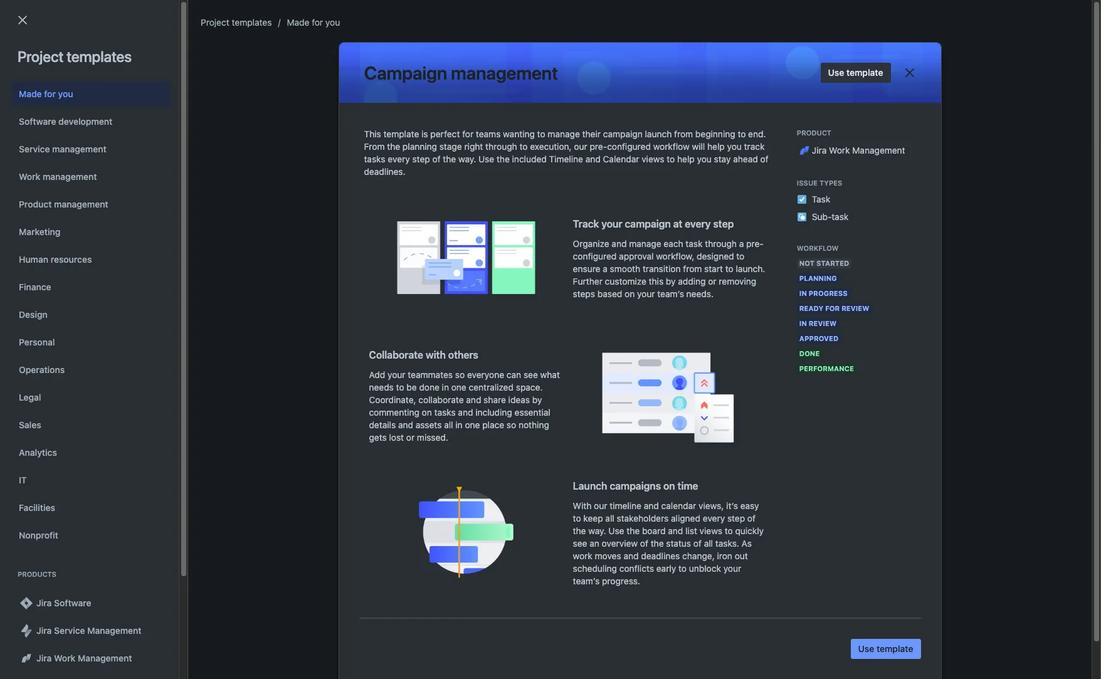 Task type: describe. For each thing, give the bounding box(es) containing it.
0 vertical spatial jira work management
[[812, 145, 906, 156]]

see inside with our timeline and calendar views, it's easy to keep all stakeholders aligned every step of the way. use the board and list views to quickly see an overview of the status of all tasks. as work moves and deadlines change, iron out scheduling conflicts early to unblock your team's progress.
[[573, 538, 588, 549]]

add
[[369, 370, 385, 380]]

legal
[[19, 392, 41, 403]]

of down easy
[[748, 513, 756, 524]]

launch
[[573, 481, 608, 492]]

calendar
[[662, 501, 697, 511]]

back to projects image
[[15, 13, 30, 28]]

and up conflicts
[[624, 551, 639, 562]]

1 vertical spatial step
[[714, 219, 734, 230]]

product for product management
[[19, 199, 52, 210]]

use inside with our timeline and calendar views, it's easy to keep all stakeholders aligned every step of the way. use the board and list views to quickly see an overview of the status of all tasks. as work moves and deadlines change, iron out scheduling conflicts early to unblock your team's progress.
[[609, 526, 625, 537]]

it button
[[11, 468, 170, 493]]

facilities
[[19, 503, 55, 513]]

work management button
[[11, 164, 170, 189]]

including
[[476, 407, 512, 418]]

last created
[[590, 137, 644, 145]]

the down "stage"
[[443, 154, 456, 164]]

and down collaborate
[[458, 407, 473, 418]]

performance
[[800, 365, 854, 373]]

1 horizontal spatial jira work management
[[186, 279, 267, 288]]

0 horizontal spatial help
[[678, 154, 695, 164]]

tasks.
[[716, 538, 740, 549]]

human resources
[[19, 254, 92, 265]]

from inside the organize and manage each task through a pre- configured approval workflow, designed to ensure a smooth transition from start to launch. further customize this by adding or removing steps based on your team's needs.
[[683, 264, 702, 274]]

to up 'launch.'
[[737, 251, 745, 262]]

steps
[[573, 289, 595, 300]]

team-managed business for star gifting suite icon
[[418, 338, 519, 349]]

teammates
[[408, 370, 453, 380]]

way. inside with our timeline and calendar views, it's easy to keep all stakeholders aligned every step of the way. use the board and list views to quickly see an overview of the status of all tasks. as work moves and deadlines change, iron out scheduling conflicts early to unblock your team's progress.
[[589, 526, 606, 537]]

wanting
[[503, 129, 535, 139]]

for inside the this template is perfect for teams wanting to manage their campaign launch from beginning to end. from the planning stage right through to execution, our pre-configured workflow will help you track tasks every step of the way. use the included timeline and calendar views to help you stay ahead of deadlines.
[[463, 129, 474, 139]]

1 vertical spatial use template
[[859, 644, 914, 654]]

made for "made for you" "button"
[[19, 88, 42, 99]]

stay
[[714, 154, 731, 164]]

workflow
[[654, 141, 690, 152]]

product for product
[[797, 129, 832, 137]]

project inside project templates link
[[201, 17, 229, 28]]

jira service management
[[36, 626, 142, 636]]

star gifting suite image
[[33, 336, 48, 351]]

early
[[657, 564, 677, 574]]

it
[[19, 475, 27, 486]]

analytics
[[19, 447, 57, 458]]

views,
[[699, 501, 724, 511]]

managed for star social media launch icon
[[443, 368, 481, 379]]

needs
[[369, 382, 394, 393]]

made for you for made for you link
[[287, 17, 340, 28]]

manage inside the organize and manage each task through a pre- configured approval workflow, designed to ensure a smooth transition from start to launch. further customize this by adding or removing steps based on your team's needs.
[[629, 239, 662, 249]]

the down keep at the bottom right of the page
[[573, 526, 586, 537]]

0 vertical spatial software
[[19, 116, 56, 127]]

your right track
[[602, 219, 623, 230]]

0 vertical spatial one
[[452, 382, 467, 393]]

from
[[364, 141, 385, 152]]

templates up "made for you" "button"
[[67, 48, 132, 65]]

place
[[483, 420, 505, 431]]

new
[[929, 644, 950, 655]]

made for you link
[[287, 15, 340, 30]]

essential
[[515, 407, 551, 418]]

1 vertical spatial project
[[18, 48, 64, 65]]

jira work management image inside button
[[19, 651, 34, 666]]

view all templates
[[795, 208, 863, 218]]

the right from
[[387, 141, 400, 152]]

at
[[674, 219, 683, 230]]

their
[[583, 129, 601, 139]]

to down wanting
[[520, 141, 528, 152]]

from inside the this template is perfect for teams wanting to manage their campaign launch from beginning to end. from the planning stage right through to execution, our pre-configured workflow will help you track tasks every step of the way. use the included timeline and calendar views to help you stay ahead of deadlines.
[[675, 129, 693, 139]]

jira service management button
[[11, 619, 170, 644]]

task icon image
[[908, 644, 918, 654]]

our inside with our timeline and calendar views, it's easy to keep all stakeholders aligned every step of the way. use the board and list views to quickly see an overview of the status of all tasks. as work moves and deadlines change, iron out scheduling conflicts early to unblock your team's progress.
[[594, 501, 608, 511]]

service inside jira service management button
[[54, 626, 85, 636]]

your inside add your teammates so everyone can see what needs to be done in one centralized space. coordinate, collaborate and share ideas by commenting on tasks and including essential details and assets all in one place so nothing gets lost or missed.
[[388, 370, 406, 380]]

template inside the this template is perfect for teams wanting to manage their campaign launch from beginning to end. from the planning stage right through to execution, our pre-configured workflow will help you track tasks every step of the way. use the included timeline and calendar views to help you stay ahead of deadlines.
[[384, 129, 419, 139]]

management for project management
[[183, 201, 231, 210]]

and up lost
[[398, 420, 413, 431]]

0 vertical spatial so
[[455, 370, 465, 380]]

project inside project management button
[[155, 201, 181, 210]]

use inside the this template is perfect for teams wanting to manage their campaign launch from beginning to end. from the planning stage right through to execution, our pre-configured workflow will help you track tasks every step of the way. use the included timeline and calendar views to help you stay ahead of deadlines.
[[479, 154, 495, 164]]

management for product management
[[54, 199, 108, 210]]

removing
[[719, 276, 757, 287]]

tasks inside add your teammates so everyone can see what needs to be done in one centralized space. coordinate, collaborate and share ideas by commenting on tasks and including essential details and assets all in one place so nothing gets lost or missed.
[[435, 407, 456, 418]]

scheduling
[[573, 564, 617, 574]]

primary element
[[8, 0, 863, 35]]

all right keep at the bottom right of the page
[[606, 513, 615, 524]]

service management button
[[11, 137, 170, 162]]

through inside the this template is perfect for teams wanting to manage their campaign launch from beginning to end. from the planning stage right through to execution, our pre-configured workflow will help you track tasks every step of the way. use the included timeline and calendar views to help you stay ahead of deadlines.
[[486, 141, 517, 152]]

to down with
[[573, 513, 581, 524]]

step inside the this template is perfect for teams wanting to manage their campaign launch from beginning to end. from the planning stage right through to execution, our pre-configured workflow will help you track tasks every step of the way. use the included timeline and calendar views to help you stay ahead of deadlines.
[[413, 154, 430, 164]]

task for new
[[952, 644, 972, 655]]

in for in progress
[[800, 289, 807, 297]]

product management button
[[11, 192, 170, 217]]

every inside the this template is perfect for teams wanting to manage their campaign launch from beginning to end. from the planning stage right through to execution, our pre-configured workflow will help you track tasks every step of the way. use the included timeline and calendar views to help you stay ahead of deadlines.
[[388, 154, 410, 164]]

management for campaign management
[[451, 62, 558, 83]]

commenting
[[369, 407, 420, 418]]

ready
[[800, 304, 824, 312]]

sales
[[19, 420, 41, 430]]

change,
[[683, 551, 715, 562]]

teams inside the this template is perfect for teams wanting to manage their campaign launch from beginning to end. from the planning stage right through to execution, our pre-configured workflow will help you track tasks every step of the way. use the included timeline and calendar views to help you stay ahead of deadlines.
[[476, 129, 501, 139]]

or inside add your teammates so everyone can see what needs to be done in one centralized space. coordinate, collaborate and share ideas by commenting on tasks and including essential details and assets all in one place so nothing gets lost or missed.
[[406, 432, 415, 443]]

way. inside the this template is perfect for teams wanting to manage their campaign launch from beginning to end. from the planning stage right through to execution, our pre-configured workflow will help you track tasks every step of the way. use the included timeline and calendar views to help you stay ahead of deadlines.
[[459, 154, 476, 164]]

aligned
[[671, 513, 701, 524]]

collaborate
[[369, 350, 423, 361]]

1 vertical spatial so
[[507, 420, 516, 431]]

1 horizontal spatial project templates
[[201, 17, 272, 28]]

coordinate,
[[369, 395, 416, 406]]

in for in review
[[800, 319, 807, 327]]

marketing button
[[11, 220, 170, 245]]

business for star gifting suite icon
[[483, 338, 519, 349]]

nothing
[[519, 420, 550, 431]]

configured inside the organize and manage each task through a pre- configured approval workflow, designed to ensure a smooth transition from start to launch. further customize this by adding or removing steps based on your team's needs.
[[573, 251, 617, 262]]

made for you for "made for you" "button"
[[19, 88, 73, 99]]

the down stakeholders
[[627, 526, 640, 537]]

sub-task
[[812, 211, 849, 222]]

views inside with our timeline and calendar views, it's easy to keep all stakeholders aligned every step of the way. use the board and list views to quickly see an overview of the status of all tasks. as work moves and deadlines change, iron out scheduling conflicts early to unblock your team's progress.
[[700, 526, 723, 537]]

will
[[692, 141, 705, 152]]

done
[[419, 382, 440, 393]]

view
[[795, 208, 813, 218]]

to up removing
[[726, 264, 734, 274]]

0 vertical spatial jira work management image
[[797, 143, 812, 158]]

like
[[222, 100, 238, 111]]

0 horizontal spatial teams
[[191, 100, 220, 111]]

campaign inside the this template is perfect for teams wanting to manage their campaign launch from beginning to end. from the planning stage right through to execution, our pre-configured workflow will help you track tasks every step of the way. use the included timeline and calendar views to help you stay ahead of deadlines.
[[603, 129, 643, 139]]

ideas
[[509, 395, 530, 406]]

1 vertical spatial one
[[465, 420, 480, 431]]

facilities button
[[11, 496, 170, 521]]

last created button
[[567, 125, 668, 233]]

others
[[448, 350, 479, 361]]

template for the bottommost use template button
[[877, 644, 914, 654]]

transition
[[643, 264, 681, 274]]

it's
[[727, 501, 738, 511]]

timeline
[[610, 501, 642, 511]]

project management button
[[142, 125, 243, 233]]

1 vertical spatial project templates
[[18, 48, 132, 65]]

the up deadlines at the right of the page
[[651, 538, 664, 549]]

for inside made for you link
[[312, 17, 323, 28]]

development
[[58, 116, 112, 127]]

launch campaigns on time
[[573, 481, 699, 492]]

stage
[[440, 141, 462, 152]]

configured inside the this template is perfect for teams wanting to manage their campaign launch from beginning to end. from the planning stage right through to execution, our pre-configured workflow will help you track tasks every step of the way. use the included timeline and calendar views to help you stay ahead of deadlines.
[[607, 141, 651, 152]]

jira work management inside button
[[36, 653, 132, 664]]

of down "stage"
[[433, 154, 441, 164]]

add your teammates so everyone can see what needs to be done in one centralized space. coordinate, collaborate and share ideas by commenting on tasks and including essential details and assets all in one place so nothing gets lost or missed.
[[369, 370, 560, 443]]

this
[[649, 276, 664, 287]]

ready for review
[[800, 304, 870, 312]]

on inside add your teammates so everyone can see what needs to be done in one centralized space. coordinate, collaborate and share ideas by commenting on tasks and including essential details and assets all in one place so nothing gets lost or missed.
[[422, 407, 432, 418]]

nonprofit button
[[11, 523, 170, 548]]

manage inside the this template is perfect for teams wanting to manage their campaign launch from beginning to end. from the planning stage right through to execution, our pre-configured workflow will help you track tasks every step of the way. use the included timeline and calendar views to help you stay ahead of deadlines.
[[548, 129, 580, 139]]

jira work management image inside button
[[19, 651, 34, 666]]

approved
[[800, 334, 839, 343]]

0 vertical spatial a
[[740, 239, 744, 249]]

task for sub-
[[832, 211, 849, 222]]

nonprofit
[[19, 530, 58, 541]]

design button
[[11, 302, 170, 327]]

our inside the this template is perfect for teams wanting to manage their campaign launch from beginning to end. from the planning stage right through to execution, our pre-configured workflow will help you track tasks every step of the way. use the included timeline and calendar views to help you stay ahead of deadlines.
[[574, 141, 588, 152]]

you inside "button"
[[58, 88, 73, 99]]

task inside the organize and manage each task through a pre- configured approval workflow, designed to ensure a smooth transition from start to launch. further customize this by adding or removing steps based on your team's needs.
[[686, 239, 703, 249]]

0 horizontal spatial a
[[603, 264, 608, 274]]

workflow,
[[656, 251, 695, 262]]

Search field
[[863, 7, 989, 27]]

design
[[19, 309, 48, 320]]

team's inside with our timeline and calendar views, it's easy to keep all stakeholders aligned every step of the way. use the board and list views to quickly see an overview of the status of all tasks. as work moves and deadlines change, iron out scheduling conflicts early to unblock your team's progress.
[[573, 576, 600, 587]]

0 horizontal spatial in
[[442, 382, 449, 393]]

of up change,
[[694, 538, 702, 549]]

right
[[465, 141, 483, 152]]

smooth
[[610, 264, 641, 274]]

last
[[590, 137, 609, 145]]

further
[[573, 276, 603, 287]]

calendar
[[603, 154, 640, 164]]

finance
[[19, 282, 51, 292]]

perfect
[[431, 129, 460, 139]]

team-managed business for star social media launch icon
[[418, 368, 519, 379]]



Task type: locate. For each thing, give the bounding box(es) containing it.
teams up right at top
[[476, 129, 501, 139]]

you
[[326, 17, 340, 28], [58, 88, 73, 99], [728, 141, 742, 152], [697, 154, 712, 164]]

track
[[745, 141, 765, 152]]

from up adding
[[683, 264, 702, 274]]

product up issue types
[[797, 129, 832, 137]]

0 vertical spatial made for you
[[287, 17, 340, 28]]

your inside the organize and manage each task through a pre- configured approval workflow, designed to ensure a smooth transition from start to launch. further customize this by adding or removing steps based on your team's needs.
[[637, 289, 655, 300]]

1 vertical spatial way.
[[589, 526, 606, 537]]

unblock
[[689, 564, 721, 574]]

task
[[832, 211, 849, 222], [686, 239, 703, 249], [952, 644, 972, 655]]

human resources button
[[11, 247, 170, 272]]

views
[[642, 154, 665, 164], [700, 526, 723, 537]]

to right early on the bottom of page
[[679, 564, 687, 574]]

0 horizontal spatial see
[[524, 370, 538, 380]]

0 vertical spatial campaign
[[603, 129, 643, 139]]

help down will
[[678, 154, 695, 164]]

service
[[19, 144, 50, 154], [54, 626, 85, 636]]

from up workflow
[[675, 129, 693, 139]]

help down beginning
[[708, 141, 725, 152]]

campaign up the calendar
[[603, 129, 643, 139]]

jira service management image
[[19, 624, 34, 639]]

made for made for you link
[[287, 17, 310, 28]]

team- up done
[[418, 368, 443, 379]]

0 vertical spatial project templates
[[201, 17, 272, 28]]

service up work management
[[19, 144, 50, 154]]

1 vertical spatial by
[[533, 395, 542, 406]]

use template button left close image
[[821, 63, 891, 83]]

work management
[[19, 171, 97, 182]]

1 horizontal spatial see
[[573, 538, 588, 549]]

made
[[287, 17, 310, 28], [19, 88, 42, 99]]

0 vertical spatial team's
[[658, 289, 684, 300]]

close image
[[903, 65, 918, 80]]

1 horizontal spatial by
[[666, 276, 676, 287]]

products
[[18, 570, 56, 578]]

0 vertical spatial configured
[[607, 141, 651, 152]]

jira work management image
[[797, 143, 812, 158], [157, 216, 229, 223], [157, 216, 229, 223], [263, 216, 335, 223], [263, 216, 335, 223], [369, 216, 441, 223], [369, 216, 441, 223], [475, 216, 547, 223], [475, 216, 547, 223], [581, 216, 653, 223], [581, 216, 653, 223], [687, 216, 759, 223], [687, 216, 759, 223], [19, 651, 34, 666]]

manage
[[548, 129, 580, 139], [629, 239, 662, 249]]

can
[[507, 370, 521, 380]]

0 horizontal spatial jira work management
[[36, 653, 132, 664]]

personal
[[19, 337, 55, 348]]

template for top use template button
[[847, 67, 884, 78]]

1 vertical spatial on
[[422, 407, 432, 418]]

or right lost
[[406, 432, 415, 443]]

1 vertical spatial campaign
[[625, 219, 671, 230]]

through up designed
[[705, 239, 737, 249]]

banner
[[0, 0, 1102, 35]]

2 vertical spatial jira work management
[[36, 653, 132, 664]]

a up 'launch.'
[[740, 239, 744, 249]]

1 horizontal spatial pre-
[[747, 239, 764, 249]]

0 horizontal spatial tasks
[[364, 154, 386, 164]]

conflicts
[[620, 564, 654, 574]]

1 vertical spatial managed
[[443, 368, 481, 379]]

0 horizontal spatial pre-
[[590, 141, 607, 152]]

or inside the organize and manage each task through a pre- configured approval workflow, designed to ensure a smooth transition from start to launch. further customize this by adding or removing steps based on your team's needs.
[[709, 276, 717, 287]]

jira work management image down jira service management icon
[[19, 651, 34, 666]]

and up approval
[[612, 239, 627, 249]]

jira for jira service management button at the bottom
[[36, 626, 52, 636]]

marketing
[[19, 226, 60, 237]]

all right assets
[[444, 420, 453, 431]]

team-managed business up others
[[418, 338, 519, 349]]

project
[[85, 201, 111, 210]]

manage up approval
[[629, 239, 662, 249]]

2 team-managed business from the top
[[418, 368, 519, 379]]

jira inside jira service management button
[[36, 626, 52, 636]]

product management
[[19, 199, 108, 210]]

1 vertical spatial manage
[[629, 239, 662, 249]]

and left share
[[466, 395, 481, 406]]

in down ready
[[800, 319, 807, 327]]

and inside the organize and manage each task through a pre- configured approval workflow, designed to ensure a smooth transition from start to launch. further customize this by adding or removing steps based on your team's needs.
[[612, 239, 627, 249]]

1 vertical spatial in
[[800, 319, 807, 327]]

business up centralized
[[483, 368, 519, 379]]

0 vertical spatial by
[[666, 276, 676, 287]]

template left close image
[[847, 67, 884, 78]]

blank project button
[[36, 125, 137, 233]]

in review
[[800, 319, 837, 327]]

so down others
[[455, 370, 465, 380]]

service inside service management button
[[19, 144, 50, 154]]

types
[[820, 179, 843, 187]]

legal button
[[11, 385, 170, 410]]

0 vertical spatial manage
[[548, 129, 580, 139]]

jira work management image up issue
[[797, 143, 812, 158]]

1 vertical spatial through
[[705, 239, 737, 249]]

templates inside button
[[826, 208, 863, 218]]

1 vertical spatial team-managed business
[[418, 368, 519, 379]]

issue types
[[797, 179, 843, 187]]

jira work management
[[812, 145, 906, 156], [186, 279, 267, 288], [36, 653, 132, 664]]

jira software
[[36, 598, 91, 609]]

of down "track"
[[761, 154, 769, 164]]

0 vertical spatial every
[[388, 154, 410, 164]]

service management
[[19, 144, 106, 154]]

1 horizontal spatial tasks
[[435, 407, 456, 418]]

lost
[[389, 432, 404, 443]]

0 horizontal spatial our
[[574, 141, 588, 152]]

1 horizontal spatial manage
[[629, 239, 662, 249]]

team-managed business down others
[[418, 368, 519, 379]]

jira software button
[[11, 591, 170, 616]]

2 vertical spatial project
[[155, 201, 181, 210]]

and down the last
[[586, 154, 601, 164]]

configured up the calendar
[[607, 141, 651, 152]]

1 team-managed business from the top
[[418, 338, 519, 349]]

team's
[[658, 289, 684, 300], [573, 576, 600, 587]]

0 vertical spatial our
[[574, 141, 588, 152]]

0 horizontal spatial project templates
[[18, 48, 132, 65]]

0 vertical spatial from
[[675, 129, 693, 139]]

of down board
[[640, 538, 649, 549]]

one left place
[[465, 420, 480, 431]]

0 horizontal spatial way.
[[459, 154, 476, 164]]

in up collaborate
[[442, 382, 449, 393]]

campaigns
[[610, 481, 661, 492]]

star social media launch image
[[33, 366, 48, 381]]

a right ensure
[[603, 264, 608, 274]]

task
[[812, 194, 831, 205]]

beginning
[[696, 129, 736, 139]]

software up jira service management
[[54, 598, 91, 609]]

1 vertical spatial see
[[573, 538, 588, 549]]

to down workflow
[[667, 154, 675, 164]]

to up execution,
[[537, 129, 546, 139]]

1 vertical spatial task
[[686, 239, 703, 249]]

time
[[678, 481, 699, 492]]

1 horizontal spatial so
[[507, 420, 516, 431]]

management inside button
[[183, 201, 231, 210]]

1 horizontal spatial service
[[54, 626, 85, 636]]

recommended templates for teams like yours
[[53, 100, 267, 111]]

1 horizontal spatial a
[[740, 239, 744, 249]]

1 vertical spatial configured
[[573, 251, 617, 262]]

space.
[[516, 382, 543, 393]]

step inside with our timeline and calendar views, it's easy to keep all stakeholders aligned every step of the way. use the board and list views to quickly see an overview of the status of all tasks. as work moves and deadlines change, iron out scheduling conflicts early to unblock your team's progress.
[[728, 513, 745, 524]]

your down the iron
[[724, 564, 742, 574]]

1 vertical spatial from
[[683, 264, 702, 274]]

review
[[809, 319, 837, 327]]

end.
[[749, 129, 766, 139]]

0 vertical spatial help
[[708, 141, 725, 152]]

1 vertical spatial our
[[594, 501, 608, 511]]

0 vertical spatial use template button
[[821, 63, 891, 83]]

1 vertical spatial or
[[406, 432, 415, 443]]

all inside add your teammates so everyone can see what needs to be done in one centralized space. coordinate, collaborate and share ideas by commenting on tasks and including essential details and assets all in one place so nothing gets lost or missed.
[[444, 420, 453, 431]]

adding
[[678, 276, 706, 287]]

on left time
[[664, 481, 675, 492]]

template up the planning
[[384, 129, 419, 139]]

team- for star social media launch icon
[[418, 368, 443, 379]]

1 vertical spatial team's
[[573, 576, 600, 587]]

so
[[455, 370, 465, 380], [507, 420, 516, 431]]

1 vertical spatial business
[[483, 368, 519, 379]]

in right assets
[[456, 420, 463, 431]]

blank project
[[63, 201, 111, 210]]

based
[[598, 289, 623, 300]]

on up assets
[[422, 407, 432, 418]]

through inside the organize and manage each task through a pre- configured approval workflow, designed to ensure a smooth transition from start to launch. further customize this by adding or removing steps based on your team's needs.
[[705, 239, 737, 249]]

use template left close image
[[829, 67, 884, 78]]

by inside the organize and manage each task through a pre- configured approval workflow, designed to ensure a smooth transition from start to launch. further customize this by adding or removing steps based on your team's needs.
[[666, 276, 676, 287]]

your down the this
[[637, 289, 655, 300]]

jira for jira work management button on the bottom left of the page
[[36, 653, 52, 664]]

2 vertical spatial every
[[703, 513, 725, 524]]

to inside add your teammates so everyone can see what needs to be done in one centralized space. coordinate, collaborate and share ideas by commenting on tasks and including essential details and assets all in one place so nothing gets lost or missed.
[[396, 382, 404, 393]]

2 horizontal spatial task
[[952, 644, 972, 655]]

by up essential
[[533, 395, 542, 406]]

2 managed from the top
[[443, 368, 481, 379]]

so right place
[[507, 420, 516, 431]]

team's down scheduling
[[573, 576, 600, 587]]

use template left the new
[[859, 644, 914, 654]]

in up ready
[[800, 289, 807, 297]]

0 horizontal spatial on
[[422, 407, 432, 418]]

as
[[742, 538, 752, 549]]

team's inside the organize and manage each task through a pre- configured approval workflow, designed to ensure a smooth transition from start to launch. further customize this by adding or removing steps based on your team's needs.
[[658, 289, 684, 300]]

view all templates button
[[779, 125, 880, 233]]

tasks
[[364, 154, 386, 164], [435, 407, 456, 418]]

templates left made for you link
[[232, 17, 272, 28]]

1 team- from the top
[[418, 338, 443, 349]]

1 vertical spatial made
[[19, 88, 42, 99]]

product
[[797, 129, 832, 137], [19, 199, 52, 210]]

jira software image
[[19, 596, 34, 611], [19, 596, 34, 611]]

through down wanting
[[486, 141, 517, 152]]

1 vertical spatial team-
[[418, 368, 443, 379]]

manage up execution,
[[548, 129, 580, 139]]

jira service management image
[[19, 624, 34, 639]]

1 horizontal spatial in
[[456, 420, 463, 431]]

1 horizontal spatial made
[[287, 17, 310, 28]]

0 horizontal spatial project
[[18, 48, 64, 65]]

0 vertical spatial in
[[442, 382, 449, 393]]

2 team- from the top
[[418, 368, 443, 379]]

task inside new task button
[[952, 644, 972, 655]]

started
[[817, 259, 850, 267]]

on down customize
[[625, 289, 635, 300]]

None text field
[[26, 275, 149, 292]]

1 business from the top
[[483, 338, 519, 349]]

previous image
[[28, 407, 43, 422]]

by inside add your teammates so everyone can see what needs to be done in one centralized space. coordinate, collaborate and share ideas by commenting on tasks and including essential details and assets all in one place so nothing gets lost or missed.
[[533, 395, 542, 406]]

approval
[[619, 251, 654, 262]]

made for you inside "button"
[[19, 88, 73, 99]]

gets
[[369, 432, 387, 443]]

business for star social media launch icon
[[483, 368, 519, 379]]

step up designed
[[714, 219, 734, 230]]

1 horizontal spatial way.
[[589, 526, 606, 537]]

work
[[829, 145, 850, 156], [19, 171, 40, 182], [201, 279, 219, 288], [54, 653, 76, 664]]

1 managed from the top
[[443, 338, 481, 349]]

0 horizontal spatial views
[[642, 154, 665, 164]]

all up change,
[[704, 538, 713, 549]]

jira work management image
[[797, 143, 812, 158], [19, 651, 34, 666]]

and inside the this template is perfect for teams wanting to manage their campaign launch from beginning to end. from the planning stage right through to execution, our pre-configured workflow will help you track tasks every step of the way. use the included timeline and calendar views to help you stay ahead of deadlines.
[[586, 154, 601, 164]]

1 horizontal spatial product
[[797, 129, 832, 137]]

tasks down from
[[364, 154, 386, 164]]

the
[[387, 141, 400, 152], [443, 154, 456, 164], [497, 154, 510, 164], [573, 526, 586, 537], [627, 526, 640, 537], [651, 538, 664, 549]]

see
[[524, 370, 538, 380], [573, 538, 588, 549]]

moves
[[595, 551, 622, 562]]

product inside product management button
[[19, 199, 52, 210]]

managed up others
[[443, 338, 481, 349]]

0 horizontal spatial made for you
[[19, 88, 73, 99]]

pre- inside the organize and manage each task through a pre- configured approval workflow, designed to ensure a smooth transition from start to launch. further customize this by adding or removing steps based on your team's needs.
[[747, 239, 764, 249]]

1 horizontal spatial team's
[[658, 289, 684, 300]]

missed.
[[417, 432, 448, 443]]

and up status
[[668, 526, 683, 537]]

pre- up 'launch.'
[[747, 239, 764, 249]]

every up deadlines.
[[388, 154, 410, 164]]

created
[[611, 137, 644, 145]]

2 horizontal spatial project
[[201, 17, 229, 28]]

views right list
[[700, 526, 723, 537]]

2 vertical spatial template
[[877, 644, 914, 654]]

service down jira software at bottom left
[[54, 626, 85, 636]]

made right project templates link
[[287, 17, 310, 28]]

by
[[666, 276, 676, 287], [533, 395, 542, 406]]

made inside "button"
[[19, 88, 42, 99]]

progress.
[[602, 576, 641, 587]]

template left the new
[[877, 644, 914, 654]]

use template button left the new
[[851, 639, 921, 659]]

this
[[364, 129, 381, 139]]

way. up the an
[[589, 526, 606, 537]]

customize
[[605, 276, 647, 287]]

your right add
[[388, 370, 406, 380]]

1 vertical spatial a
[[603, 264, 608, 274]]

1 horizontal spatial help
[[708, 141, 725, 152]]

jira inside jira work management button
[[36, 653, 52, 664]]

0 vertical spatial pre-
[[590, 141, 607, 152]]

status
[[667, 538, 691, 549]]

or down start
[[709, 276, 717, 287]]

blank
[[63, 201, 83, 210]]

on inside the organize and manage each task through a pre- configured approval workflow, designed to ensure a smooth transition from start to launch. further customize this by adding or removing steps based on your team's needs.
[[625, 289, 635, 300]]

see up the work
[[573, 538, 588, 549]]

every down the views,
[[703, 513, 725, 524]]

0 horizontal spatial product
[[19, 199, 52, 210]]

to up tasks.
[[725, 526, 733, 537]]

0 horizontal spatial manage
[[548, 129, 580, 139]]

quickly
[[736, 526, 764, 537]]

0 vertical spatial team-managed business
[[418, 338, 519, 349]]

easy
[[741, 501, 760, 511]]

2 in from the top
[[800, 319, 807, 327]]

share
[[484, 395, 506, 406]]

task right the new
[[952, 644, 972, 655]]

and up stakeholders
[[644, 501, 659, 511]]

team's down the this
[[658, 289, 684, 300]]

1 horizontal spatial or
[[709, 276, 717, 287]]

use template
[[829, 67, 884, 78], [859, 644, 914, 654]]

1 horizontal spatial teams
[[476, 129, 501, 139]]

views inside the this template is perfect for teams wanting to manage their campaign launch from beginning to end. from the planning stage right through to execution, our pre-configured workflow will help you track tasks every step of the way. use the included timeline and calendar views to help you stay ahead of deadlines.
[[642, 154, 665, 164]]

way. down right at top
[[459, 154, 476, 164]]

every inside with our timeline and calendar views, it's easy to keep all stakeholders aligned every step of the way. use the board and list views to quickly see an overview of the status of all tasks. as work moves and deadlines change, iron out scheduling conflicts early to unblock your team's progress.
[[703, 513, 725, 524]]

project templates link
[[201, 15, 272, 30]]

management for service management
[[52, 144, 106, 154]]

collaborate with others image
[[573, 341, 767, 450]]

this template is perfect for teams wanting to manage their campaign launch from beginning to end. from the planning stage right through to execution, our pre-configured workflow will help you track tasks every step of the way. use the included timeline and calendar views to help you stay ahead of deadlines.
[[364, 129, 769, 177]]

2 horizontal spatial on
[[664, 481, 675, 492]]

2 horizontal spatial jira work management
[[812, 145, 906, 156]]

1 vertical spatial template
[[384, 129, 419, 139]]

to left end.
[[738, 129, 746, 139]]

our down their
[[574, 141, 588, 152]]

0 vertical spatial use template
[[829, 67, 884, 78]]

0 vertical spatial views
[[642, 154, 665, 164]]

0 vertical spatial through
[[486, 141, 517, 152]]

1 horizontal spatial our
[[594, 501, 608, 511]]

jira for jira software button
[[36, 598, 52, 609]]

0 vertical spatial managed
[[443, 338, 481, 349]]

pre- inside the this template is perfect for teams wanting to manage their campaign launch from beginning to end. from the planning stage right through to execution, our pre-configured workflow will help you track tasks every step of the way. use the included timeline and calendar views to help you stay ahead of deadlines.
[[590, 141, 607, 152]]

ensure
[[573, 264, 601, 274]]

way.
[[459, 154, 476, 164], [589, 526, 606, 537]]

1 horizontal spatial project
[[155, 201, 181, 210]]

one up collaborate
[[452, 382, 467, 393]]

with
[[426, 350, 446, 361]]

execution,
[[530, 141, 572, 152]]

list
[[686, 526, 698, 537]]

ahead
[[734, 154, 758, 164]]

0 vertical spatial way.
[[459, 154, 476, 164]]

software
[[19, 116, 56, 127], [54, 598, 91, 609]]

tasks inside the this template is perfect for teams wanting to manage their campaign launch from beginning to end. from the planning stage right through to execution, our pre-configured workflow will help you track tasks every step of the way. use the included timeline and calendar views to help you stay ahead of deadlines.
[[364, 154, 386, 164]]

assets
[[416, 420, 442, 431]]

track your campaign at every step
[[573, 219, 734, 230]]

teams left like
[[191, 100, 220, 111]]

1 vertical spatial software
[[54, 598, 91, 609]]

0 horizontal spatial service
[[19, 144, 50, 154]]

see inside add your teammates so everyone can see what needs to be done in one centralized space. coordinate, collaborate and share ideas by commenting on tasks and including essential details and assets all in one place so nothing gets lost or missed.
[[524, 370, 538, 380]]

keep
[[584, 513, 603, 524]]

for inside "made for you" "button"
[[44, 88, 56, 99]]

not started
[[800, 259, 850, 267]]

1 vertical spatial product
[[19, 199, 52, 210]]

in progress
[[800, 289, 848, 297]]

jira
[[812, 145, 827, 156], [186, 279, 199, 288], [36, 598, 52, 609], [36, 626, 52, 636], [36, 653, 52, 664]]

on
[[625, 289, 635, 300], [422, 407, 432, 418], [664, 481, 675, 492]]

team- for star gifting suite icon
[[418, 338, 443, 349]]

2 business from the top
[[483, 368, 519, 379]]

jira inside jira software button
[[36, 598, 52, 609]]

templates right recommended
[[126, 100, 173, 111]]

business up can
[[483, 338, 519, 349]]

board
[[642, 526, 666, 537]]

workflow
[[797, 244, 839, 252]]

1 vertical spatial use template button
[[851, 639, 921, 659]]

1 vertical spatial views
[[700, 526, 723, 537]]

managed for star gifting suite icon
[[443, 338, 481, 349]]

needs.
[[687, 289, 714, 300]]

by right the this
[[666, 276, 676, 287]]

our up keep at the bottom right of the page
[[594, 501, 608, 511]]

personal button
[[11, 330, 170, 355]]

details
[[369, 420, 396, 431]]

0 horizontal spatial or
[[406, 432, 415, 443]]

the left included
[[497, 154, 510, 164]]

issue
[[797, 179, 818, 187]]

1 in from the top
[[800, 289, 807, 297]]

see up space.
[[524, 370, 538, 380]]

launch campaigns on time image
[[369, 478, 563, 587]]

tasks down collaborate
[[435, 407, 456, 418]]

your inside with our timeline and calendar views, it's easy to keep all stakeholders aligned every step of the way. use the board and list views to quickly see an overview of the status of all tasks. as work moves and deadlines change, iron out scheduling conflicts early to unblock your team's progress.
[[724, 564, 742, 574]]

0 vertical spatial template
[[847, 67, 884, 78]]

1 vertical spatial every
[[685, 219, 711, 230]]

0 vertical spatial team-
[[418, 338, 443, 349]]

all inside the view all templates button
[[815, 208, 824, 218]]

management for work management
[[43, 171, 97, 182]]

track your campaign at every step image
[[369, 203, 563, 312]]



Task type: vqa. For each thing, say whether or not it's contained in the screenshot.
2nd In from the bottom
yes



